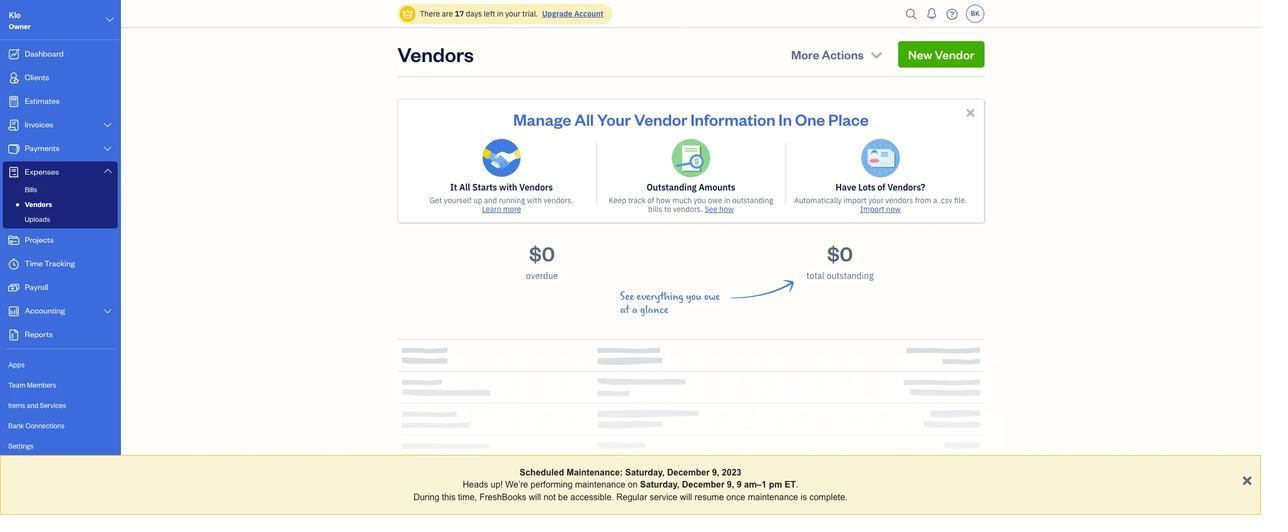 Task type: describe. For each thing, give the bounding box(es) containing it.
see for see how
[[705, 204, 717, 214]]

invoices
[[25, 119, 53, 130]]

amounts
[[699, 182, 735, 193]]

team members
[[8, 381, 56, 390]]

outstanding amounts
[[647, 182, 735, 193]]

bills
[[25, 185, 37, 194]]

reports
[[25, 329, 53, 340]]

all for it
[[459, 182, 470, 193]]

trial.
[[522, 9, 538, 19]]

actions
[[822, 47, 864, 62]]

team members link
[[3, 376, 118, 395]]

automatically
[[794, 196, 842, 206]]

.
[[796, 481, 798, 490]]

bank
[[8, 422, 24, 430]]

not
[[543, 493, 556, 502]]

go to help image
[[943, 6, 961, 22]]

you inside see everything you owe at a glance
[[686, 291, 702, 303]]

in inside keep track of how much you owe in outstanding bills to vendors.
[[724, 196, 730, 206]]

9
[[737, 481, 742, 490]]

new vendor button
[[898, 41, 985, 68]]

from
[[915, 196, 931, 206]]

vendor inside button
[[935, 47, 975, 62]]

overdue
[[526, 270, 558, 281]]

owner
[[9, 22, 31, 31]]

time tracking link
[[3, 253, 118, 276]]

settings link
[[3, 437, 118, 456]]

expenses
[[25, 167, 59, 177]]

outstanding inside keep track of how much you owe in outstanding bills to vendors.
[[732, 196, 773, 206]]

your for vendors?
[[868, 196, 884, 206]]

this
[[442, 493, 456, 502]]

how inside keep track of how much you owe in outstanding bills to vendors.
[[656, 196, 671, 206]]

members
[[27, 381, 56, 390]]

see everything you owe at a glance
[[620, 291, 720, 317]]

1 vertical spatial 9,
[[727, 481, 734, 490]]

track
[[628, 196, 646, 206]]

search image
[[903, 6, 920, 22]]

payments
[[25, 143, 60, 153]]

and inside main element
[[27, 401, 38, 410]]

owe inside keep track of how much you owe in outstanding bills to vendors.
[[708, 196, 722, 206]]

1 horizontal spatial vendors
[[397, 41, 474, 67]]

services
[[40, 401, 66, 410]]

notifications image
[[923, 3, 941, 25]]

0 vertical spatial 9,
[[712, 468, 719, 478]]

service
[[650, 493, 677, 502]]

apps
[[8, 361, 25, 369]]

estimate image
[[7, 96, 20, 107]]

a inside see everything you owe at a glance
[[632, 304, 638, 317]]

up
[[473, 196, 482, 206]]

reports link
[[3, 324, 118, 347]]

× button
[[1242, 469, 1252, 490]]

maintenance:
[[567, 468, 623, 478]]

1 vertical spatial with
[[527, 196, 542, 206]]

1 horizontal spatial how
[[719, 204, 734, 214]]

17
[[455, 9, 464, 19]]

and inside it all starts with vendors get yourself up and running with vendors. learn more
[[484, 196, 497, 206]]

dashboard image
[[7, 49, 20, 60]]

much
[[672, 196, 692, 206]]

1 vertical spatial december
[[682, 481, 724, 490]]

time,
[[458, 493, 477, 502]]

chevron large down image for payments
[[103, 145, 113, 153]]

1 horizontal spatial maintenance
[[748, 493, 798, 502]]

projects
[[25, 235, 54, 245]]

timer image
[[7, 259, 20, 270]]

chevron large down image for expenses
[[103, 167, 113, 175]]

report image
[[7, 330, 20, 341]]

total
[[806, 270, 825, 281]]

project image
[[7, 235, 20, 246]]

of for track
[[647, 196, 654, 206]]

account
[[574, 9, 603, 19]]

yourself
[[444, 196, 472, 206]]

0 vertical spatial december
[[667, 468, 710, 478]]

payments link
[[3, 138, 118, 161]]

now
[[886, 204, 901, 214]]

×
[[1242, 469, 1252, 490]]

expenses link
[[3, 162, 118, 183]]

chevrondown image
[[869, 47, 884, 62]]

resume
[[695, 493, 724, 502]]

tracking
[[44, 258, 75, 269]]

new vendor
[[908, 47, 975, 62]]

we're
[[505, 481, 528, 490]]

one
[[795, 109, 825, 130]]

vendors?
[[887, 182, 925, 193]]

left
[[484, 9, 495, 19]]

have
[[836, 182, 856, 193]]

at
[[620, 304, 630, 317]]

days
[[466, 9, 482, 19]]

it
[[450, 182, 457, 193]]

connections
[[25, 422, 65, 430]]

there
[[420, 9, 440, 19]]

glance
[[640, 304, 668, 317]]

items
[[8, 401, 25, 410]]

vendors. for vendors
[[544, 196, 573, 206]]

settings
[[8, 442, 33, 451]]

team
[[8, 381, 26, 390]]

owe inside see everything you owe at a glance
[[704, 291, 720, 303]]

× dialog
[[0, 456, 1261, 516]]

1 will from the left
[[529, 493, 541, 502]]

regular
[[616, 493, 647, 502]]

dashboard
[[25, 48, 64, 59]]

estimates link
[[3, 91, 118, 113]]

payment image
[[7, 143, 20, 154]]



Task type: vqa. For each thing, say whether or not it's contained in the screenshot.
Checkout Links's Checkout
no



Task type: locate. For each thing, give the bounding box(es) containing it.
crown image
[[402, 8, 413, 20]]

upgrade
[[542, 9, 572, 19]]

1 horizontal spatial in
[[724, 196, 730, 206]]

maintenance down pm
[[748, 493, 798, 502]]

outstanding right total
[[827, 270, 874, 281]]

uploads link
[[5, 213, 115, 226]]

vendors link
[[5, 198, 115, 211]]

1 vertical spatial maintenance
[[748, 493, 798, 502]]

0 vertical spatial of
[[877, 182, 885, 193]]

1 vertical spatial vendor
[[634, 109, 687, 130]]

0 horizontal spatial maintenance
[[575, 481, 625, 490]]

you right everything
[[686, 291, 702, 303]]

1 vertical spatial see
[[620, 291, 634, 303]]

more actions
[[791, 47, 864, 62]]

1 horizontal spatial of
[[877, 182, 885, 193]]

chevron large down image
[[103, 121, 113, 130]]

2 will from the left
[[680, 493, 692, 502]]

0 horizontal spatial of
[[647, 196, 654, 206]]

new
[[908, 47, 932, 62]]

once
[[726, 493, 745, 502]]

0 horizontal spatial vendor
[[634, 109, 687, 130]]

et
[[785, 481, 796, 490]]

outstanding amounts image
[[672, 139, 710, 178]]

$0 inside $0 overdue
[[529, 241, 555, 267]]

2 $0 from the left
[[827, 241, 853, 267]]

get
[[430, 196, 442, 206]]

0 vertical spatial maintenance
[[575, 481, 625, 490]]

your down lots
[[868, 196, 884, 206]]

0 vertical spatial see
[[705, 204, 717, 214]]

0 vertical spatial a
[[933, 196, 937, 206]]

learn
[[482, 204, 501, 214]]

scheduled maintenance: saturday, december 9, 2023 heads up! we're performing maintenance on saturday, december 9, 9 am–1 pm et . during this time, freshbooks will not be accessible. regular service will resume once maintenance is complete.
[[413, 468, 848, 502]]

of right lots
[[877, 182, 885, 193]]

chevron large down image for accounting
[[103, 307, 113, 316]]

vendors. for much
[[673, 204, 703, 214]]

0 vertical spatial all
[[574, 109, 594, 130]]

your left trial.
[[505, 9, 520, 19]]

up!
[[491, 481, 503, 490]]

vendors up running
[[519, 182, 553, 193]]

starts
[[472, 182, 497, 193]]

in down amounts
[[724, 196, 730, 206]]

0 horizontal spatial 9,
[[712, 468, 719, 478]]

invoices link
[[3, 114, 118, 137]]

owe right everything
[[704, 291, 720, 303]]

0 horizontal spatial a
[[632, 304, 638, 317]]

1 vertical spatial outstanding
[[827, 270, 874, 281]]

0 vertical spatial you
[[694, 196, 706, 206]]

vendors
[[885, 196, 913, 206]]

see for see everything you owe at a glance
[[620, 291, 634, 303]]

saturday,
[[625, 468, 665, 478], [640, 481, 679, 490]]

items and services link
[[3, 396, 118, 416]]

keep track of how much you owe in outstanding bills to vendors.
[[609, 196, 773, 214]]

0 horizontal spatial with
[[499, 182, 517, 193]]

it all starts with vendors get yourself up and running with vendors. learn more
[[430, 182, 573, 214]]

1 horizontal spatial all
[[574, 109, 594, 130]]

1 horizontal spatial and
[[484, 196, 497, 206]]

0 vertical spatial saturday,
[[625, 468, 665, 478]]

you down 'outstanding amounts'
[[694, 196, 706, 206]]

vendors inside main element
[[25, 200, 52, 209]]

clients link
[[3, 67, 118, 90]]

1 vertical spatial all
[[459, 182, 470, 193]]

chart image
[[7, 306, 20, 317]]

0 horizontal spatial $0
[[529, 241, 555, 267]]

all inside it all starts with vendors get yourself up and running with vendors. learn more
[[459, 182, 470, 193]]

your
[[505, 9, 520, 19], [868, 196, 884, 206]]

1 horizontal spatial see
[[705, 204, 717, 214]]

expense image
[[7, 167, 20, 178]]

see down amounts
[[705, 204, 717, 214]]

see inside see everything you owe at a glance
[[620, 291, 634, 303]]

9, left 9
[[727, 481, 734, 490]]

all for manage
[[574, 109, 594, 130]]

saturday, up on
[[625, 468, 665, 478]]

0 horizontal spatial how
[[656, 196, 671, 206]]

vendor
[[935, 47, 975, 62], [634, 109, 687, 130]]

0 vertical spatial and
[[484, 196, 497, 206]]

0 horizontal spatial see
[[620, 291, 634, 303]]

saturday, up service
[[640, 481, 679, 490]]

in
[[497, 9, 503, 19], [724, 196, 730, 206]]

$0 inside $0 total outstanding
[[827, 241, 853, 267]]

are
[[442, 9, 453, 19]]

1 vertical spatial a
[[632, 304, 638, 317]]

uploads
[[25, 215, 50, 224]]

vendors up uploads
[[25, 200, 52, 209]]

outstanding down amounts
[[732, 196, 773, 206]]

of inside "have lots of vendors? automatically import your vendors from a .csv file. import now"
[[877, 182, 885, 193]]

outstanding inside $0 total outstanding
[[827, 270, 874, 281]]

place
[[828, 109, 869, 130]]

of for lots
[[877, 182, 885, 193]]

1 horizontal spatial with
[[527, 196, 542, 206]]

1 vertical spatial vendors
[[519, 182, 553, 193]]

a right at
[[632, 304, 638, 317]]

vendors. inside keep track of how much you owe in outstanding bills to vendors.
[[673, 204, 703, 214]]

0 vertical spatial in
[[497, 9, 503, 19]]

vendor right the new
[[935, 47, 975, 62]]

2023
[[722, 468, 741, 478]]

apps link
[[3, 356, 118, 375]]

0 vertical spatial owe
[[708, 196, 722, 206]]

owe down amounts
[[708, 196, 722, 206]]

more actions button
[[781, 41, 894, 68]]

1 vertical spatial owe
[[704, 291, 720, 303]]

vendors. inside it all starts with vendors get yourself up and running with vendors. learn more
[[544, 196, 573, 206]]

$0
[[529, 241, 555, 267], [827, 241, 853, 267]]

bills link
[[5, 183, 115, 196]]

$0 for $0 total outstanding
[[827, 241, 853, 267]]

and
[[484, 196, 497, 206], [27, 401, 38, 410]]

0 horizontal spatial in
[[497, 9, 503, 19]]

december
[[667, 468, 710, 478], [682, 481, 724, 490]]

0 vertical spatial vendor
[[935, 47, 975, 62]]

0 horizontal spatial vendors
[[25, 200, 52, 209]]

maintenance down maintenance:
[[575, 481, 625, 490]]

more
[[503, 204, 521, 214]]

klo
[[9, 10, 21, 20]]

will right service
[[680, 493, 692, 502]]

with
[[499, 182, 517, 193], [527, 196, 542, 206]]

main element
[[0, 0, 148, 516]]

of inside keep track of how much you owe in outstanding bills to vendors.
[[647, 196, 654, 206]]

chevron large down image
[[105, 13, 115, 26], [103, 145, 113, 153], [103, 167, 113, 175], [103, 307, 113, 316]]

money image
[[7, 283, 20, 294]]

2 horizontal spatial vendors
[[519, 182, 553, 193]]

you inside keep track of how much you owe in outstanding bills to vendors.
[[694, 196, 706, 206]]

1 vertical spatial you
[[686, 291, 702, 303]]

klo owner
[[9, 10, 31, 31]]

performing
[[531, 481, 573, 490]]

outstanding
[[647, 182, 697, 193]]

scheduled
[[520, 468, 564, 478]]

1 $0 from the left
[[529, 241, 555, 267]]

0 horizontal spatial will
[[529, 493, 541, 502]]

.csv
[[939, 196, 952, 206]]

1 horizontal spatial 9,
[[727, 481, 734, 490]]

there are 17 days left in your trial. upgrade account
[[420, 9, 603, 19]]

0 horizontal spatial and
[[27, 401, 38, 410]]

vendors. right to
[[673, 204, 703, 214]]

it all starts with vendors image
[[482, 139, 521, 178]]

bills
[[648, 204, 662, 214]]

see up at
[[620, 291, 634, 303]]

be
[[558, 493, 568, 502]]

accounting link
[[3, 301, 118, 323]]

all left your
[[574, 109, 594, 130]]

projects link
[[3, 230, 118, 252]]

how down 'outstanding'
[[656, 196, 671, 206]]

accessible.
[[570, 493, 614, 502]]

bank connections
[[8, 422, 65, 430]]

all
[[574, 109, 594, 130], [459, 182, 470, 193]]

how down amounts
[[719, 204, 734, 214]]

1 vertical spatial saturday,
[[640, 481, 679, 490]]

vendors.
[[544, 196, 573, 206], [673, 204, 703, 214]]

0 vertical spatial vendors
[[397, 41, 474, 67]]

accounting
[[25, 306, 65, 316]]

manage
[[513, 109, 571, 130]]

invoice image
[[7, 120, 20, 131]]

your for days
[[505, 9, 520, 19]]

vendors inside it all starts with vendors get yourself up and running with vendors. learn more
[[519, 182, 553, 193]]

client image
[[7, 73, 20, 84]]

vendors. right running
[[544, 196, 573, 206]]

outstanding
[[732, 196, 773, 206], [827, 270, 874, 281]]

have lots of vendors? image
[[861, 139, 900, 178]]

1 horizontal spatial $0
[[827, 241, 853, 267]]

1 horizontal spatial vendor
[[935, 47, 975, 62]]

a inside "have lots of vendors? automatically import your vendors from a .csv file. import now"
[[933, 196, 937, 206]]

in right left
[[497, 9, 503, 19]]

1 vertical spatial of
[[647, 196, 654, 206]]

your inside "have lots of vendors? automatically import your vendors from a .csv file. import now"
[[868, 196, 884, 206]]

will left not
[[529, 493, 541, 502]]

file.
[[954, 196, 967, 206]]

2 vertical spatial vendors
[[25, 200, 52, 209]]

heads
[[463, 481, 488, 490]]

your
[[597, 109, 631, 130]]

0 vertical spatial your
[[505, 9, 520, 19]]

see
[[705, 204, 717, 214], [620, 291, 634, 303]]

0 horizontal spatial vendors.
[[544, 196, 573, 206]]

pm
[[769, 481, 782, 490]]

a
[[933, 196, 937, 206], [632, 304, 638, 317]]

more
[[791, 47, 819, 62]]

1 horizontal spatial outstanding
[[827, 270, 874, 281]]

vendor right your
[[634, 109, 687, 130]]

$0 for $0 overdue
[[529, 241, 555, 267]]

keep
[[609, 196, 626, 206]]

1 vertical spatial your
[[868, 196, 884, 206]]

1 horizontal spatial your
[[868, 196, 884, 206]]

1 vertical spatial in
[[724, 196, 730, 206]]

0 vertical spatial outstanding
[[732, 196, 773, 206]]

close image
[[964, 107, 977, 119]]

0 horizontal spatial your
[[505, 9, 520, 19]]

9, left 2023
[[712, 468, 719, 478]]

import
[[844, 196, 867, 206]]

with right running
[[527, 196, 542, 206]]

9,
[[712, 468, 719, 478], [727, 481, 734, 490]]

time tracking
[[25, 258, 75, 269]]

and right items
[[27, 401, 38, 410]]

manage all your vendor information in one place
[[513, 109, 869, 130]]

upgrade account link
[[540, 9, 603, 19]]

payroll
[[25, 282, 48, 292]]

information
[[691, 109, 775, 130]]

in
[[779, 109, 792, 130]]

0 horizontal spatial all
[[459, 182, 470, 193]]

1 horizontal spatial vendors.
[[673, 204, 703, 214]]

a left the .csv
[[933, 196, 937, 206]]

$0 total outstanding
[[806, 241, 874, 281]]

everything
[[637, 291, 683, 303]]

and right up
[[484, 196, 497, 206]]

0 horizontal spatial outstanding
[[732, 196, 773, 206]]

all right it
[[459, 182, 470, 193]]

complete.
[[809, 493, 848, 502]]

on
[[628, 481, 638, 490]]

1 vertical spatial and
[[27, 401, 38, 410]]

1 horizontal spatial will
[[680, 493, 692, 502]]

to
[[664, 204, 671, 214]]

1 horizontal spatial a
[[933, 196, 937, 206]]

of right track
[[647, 196, 654, 206]]

with up running
[[499, 182, 517, 193]]

estimates
[[25, 96, 60, 106]]

is
[[801, 493, 807, 502]]

of
[[877, 182, 885, 193], [647, 196, 654, 206]]

vendors down there
[[397, 41, 474, 67]]

0 vertical spatial with
[[499, 182, 517, 193]]



